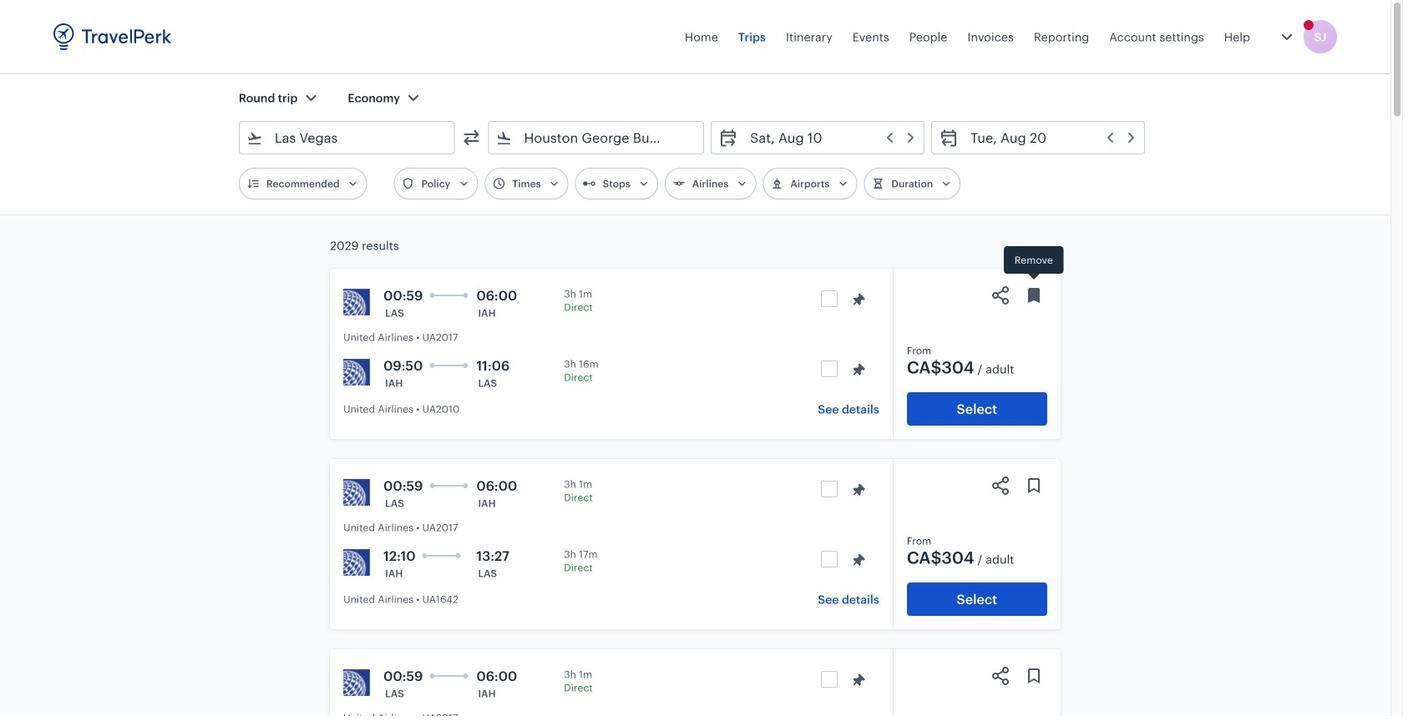 Task type: vqa. For each thing, say whether or not it's contained in the screenshot.
Depart text field
no



Task type: locate. For each thing, give the bounding box(es) containing it.
3 united airlines image from the top
[[343, 480, 370, 506]]

Depart field
[[739, 124, 917, 151]]

0 vertical spatial united airlines image
[[343, 289, 370, 316]]

tooltip
[[1004, 246, 1064, 282]]

1 united airlines image from the top
[[343, 550, 370, 576]]

1 vertical spatial united airlines image
[[343, 359, 370, 386]]

2 vertical spatial united airlines image
[[343, 480, 370, 506]]

2 united airlines image from the top
[[343, 359, 370, 386]]

united airlines image
[[343, 550, 370, 576], [343, 670, 370, 697]]

1 united airlines image from the top
[[343, 289, 370, 316]]

united airlines image
[[343, 289, 370, 316], [343, 359, 370, 386], [343, 480, 370, 506]]

0 vertical spatial united airlines image
[[343, 550, 370, 576]]

1 vertical spatial united airlines image
[[343, 670, 370, 697]]



Task type: describe. For each thing, give the bounding box(es) containing it.
Return field
[[959, 124, 1138, 151]]

To search field
[[513, 124, 682, 151]]

From search field
[[263, 124, 432, 151]]

2 united airlines image from the top
[[343, 670, 370, 697]]



